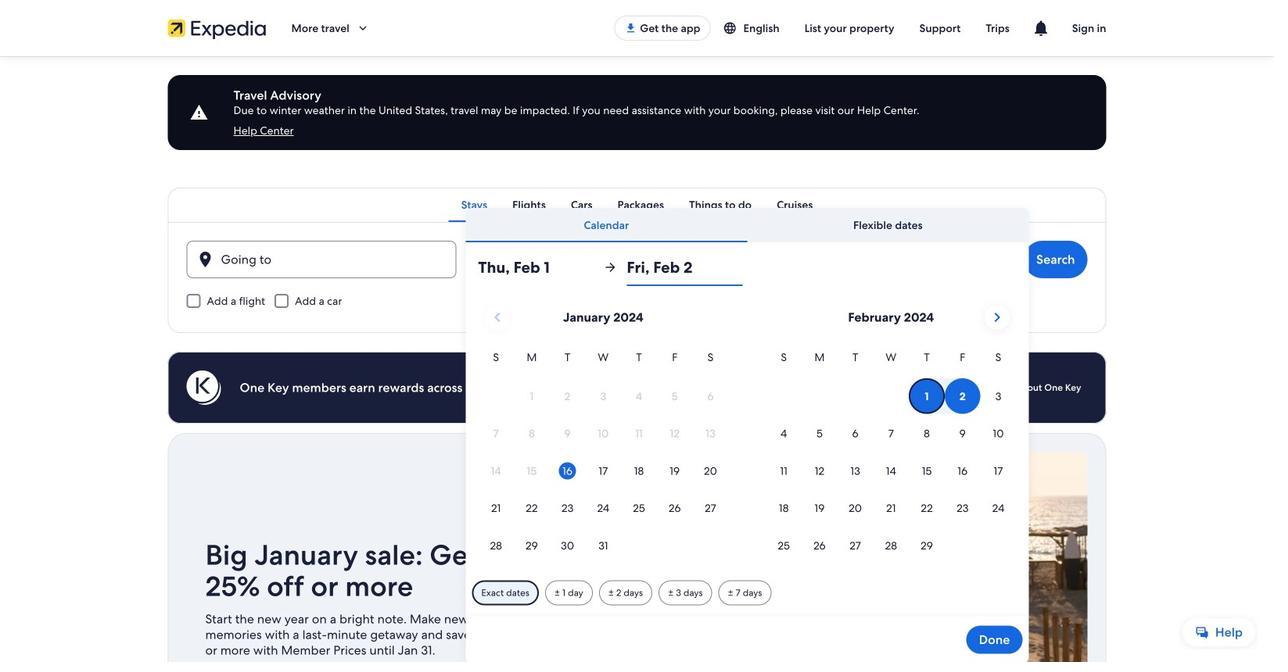 Task type: describe. For each thing, give the bounding box(es) containing it.
today element
[[559, 463, 576, 480]]

download the app button image
[[625, 22, 637, 34]]

expedia logo image
[[168, 17, 266, 39]]

previous month image
[[488, 308, 507, 327]]

more travel image
[[356, 21, 370, 35]]

directional image
[[604, 261, 618, 275]]



Task type: locate. For each thing, give the bounding box(es) containing it.
next month image
[[988, 308, 1007, 327]]

application
[[478, 299, 1017, 565]]

january 2024 element
[[478, 349, 729, 565]]

february 2024 element
[[766, 349, 1017, 565]]

tab list
[[168, 188, 1107, 222], [466, 208, 1029, 243]]

travel alert notification region
[[149, 56, 1126, 150]]

small image
[[723, 21, 744, 35]]

main content
[[0, 56, 1275, 663]]

communication center icon image
[[1032, 19, 1051, 38]]



